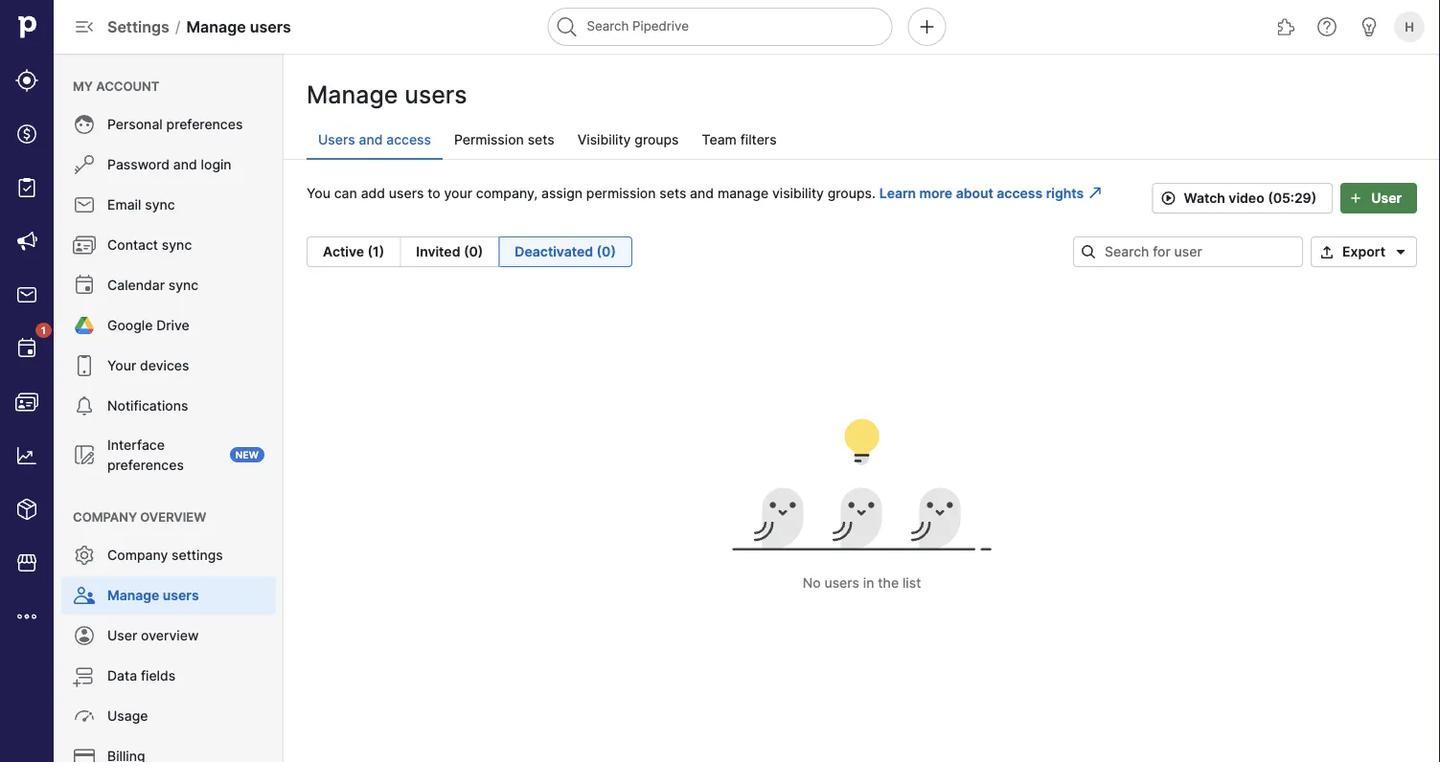 Task type: describe. For each thing, give the bounding box(es) containing it.
you
[[307, 185, 331, 201]]

calendar
[[107, 277, 165, 294]]

user for user
[[1372, 190, 1402, 207]]

empty tab image
[[709, 405, 1016, 558]]

email sync
[[107, 197, 175, 213]]

color undefined image for your devices
[[73, 355, 96, 378]]

color primary image
[[1081, 244, 1097, 260]]

more image
[[15, 606, 38, 629]]

h button
[[1391, 8, 1429, 46]]

team
[[702, 132, 737, 148]]

color undefined image for contact
[[73, 234, 96, 257]]

login
[[201, 157, 232, 173]]

color undefined image for company settings
[[73, 544, 96, 567]]

color undefined image for personal preferences
[[73, 113, 96, 136]]

contact sync link
[[61, 226, 276, 265]]

personal preferences
[[107, 116, 243, 133]]

marketplace image
[[15, 552, 38, 575]]

and for users
[[359, 132, 383, 148]]

list
[[903, 576, 921, 592]]

personal
[[107, 116, 163, 133]]

drive
[[156, 318, 190, 334]]

notifications
[[107, 398, 188, 415]]

overview for company overview
[[140, 510, 206, 525]]

1 link
[[6, 323, 52, 370]]

user button
[[1341, 183, 1418, 214]]

video
[[1229, 190, 1265, 207]]

active (1)
[[323, 244, 385, 260]]

settings
[[107, 17, 169, 36]]

users and access
[[318, 132, 431, 148]]

products image
[[15, 498, 38, 521]]

invited
[[416, 244, 461, 260]]

preferences for personal
[[166, 116, 243, 133]]

color undefined image for password and login
[[73, 153, 96, 176]]

color undefined image for user
[[73, 625, 96, 648]]

filters
[[741, 132, 777, 148]]

color undefined image for google
[[73, 314, 96, 337]]

leads image
[[15, 69, 38, 92]]

users right /
[[250, 17, 291, 36]]

(05:29)
[[1268, 190, 1317, 207]]

interface
[[107, 437, 165, 453]]

0 vertical spatial groups
[[635, 132, 679, 148]]

google
[[107, 318, 153, 334]]

you can add users to your company, assign permission sets and manage visibility groups .
[[307, 185, 880, 201]]

color undefined image for calendar sync
[[73, 274, 96, 297]]

1
[[41, 325, 46, 336]]

email sync link
[[61, 186, 276, 224]]

about
[[956, 185, 994, 201]]

active
[[323, 244, 364, 260]]

manage users link
[[61, 577, 276, 615]]

settings
[[172, 548, 223, 564]]

team filters
[[702, 132, 777, 148]]

company for company overview
[[73, 510, 137, 525]]

(1)
[[368, 244, 385, 260]]

sync for email sync
[[145, 197, 175, 213]]

your devices
[[107, 358, 189, 374]]

export button
[[1311, 237, 1418, 267]]

calendar sync
[[107, 277, 199, 294]]

color primary image right rights
[[1088, 185, 1103, 201]]

notifications link
[[61, 387, 276, 426]]

color primary image right export
[[1390, 244, 1413, 260]]

learn more about access rights
[[880, 185, 1084, 201]]

visibility
[[772, 185, 824, 201]]

google drive link
[[61, 307, 276, 345]]

data fields
[[107, 669, 176, 685]]

export
[[1343, 244, 1386, 260]]

usage
[[107, 709, 148, 725]]

color primary image inside 'watch video (05:29)' button
[[1157, 191, 1180, 206]]

data
[[107, 669, 137, 685]]

sync for contact sync
[[162, 237, 192, 254]]

data fields link
[[61, 658, 276, 696]]

color primary image left export
[[1316, 244, 1339, 260]]

users inside menu item
[[163, 588, 199, 604]]

preferences for interface
[[107, 457, 184, 473]]

contacts image
[[15, 391, 38, 414]]

/
[[175, 17, 181, 36]]

1 horizontal spatial access
[[997, 185, 1043, 201]]

your devices link
[[61, 347, 276, 385]]

contact
[[107, 237, 158, 254]]

rights
[[1046, 185, 1084, 201]]

company overview
[[73, 510, 206, 525]]

manage inside manage users link
[[107, 588, 159, 604]]

home image
[[12, 12, 41, 41]]

visibility groups
[[578, 132, 679, 148]]

fields
[[141, 669, 176, 685]]

google drive
[[107, 318, 190, 334]]

deactivated
[[515, 244, 593, 260]]

Search Pipedrive field
[[548, 8, 893, 46]]

company settings link
[[61, 537, 276, 575]]

more
[[920, 185, 953, 201]]

my
[[73, 79, 93, 93]]

password
[[107, 157, 170, 173]]

deactivated (0) button
[[500, 237, 633, 267]]

user overview
[[107, 628, 199, 645]]

insights image
[[15, 445, 38, 468]]

learn more about access rights link
[[880, 185, 1084, 201]]

settings / manage users
[[107, 17, 291, 36]]

my account
[[73, 79, 159, 93]]

contact sync
[[107, 237, 192, 254]]

projects image
[[15, 176, 38, 199]]

color primary inverted image
[[1345, 191, 1368, 206]]



Task type: locate. For each thing, give the bounding box(es) containing it.
menu containing personal preferences
[[54, 54, 284, 763]]

color undefined image down my
[[73, 113, 96, 136]]

sets right the permission
[[660, 185, 687, 201]]

0 vertical spatial sync
[[145, 197, 175, 213]]

permission
[[586, 185, 656, 201]]

users up permission
[[405, 81, 467, 109]]

calendar sync link
[[61, 266, 276, 305]]

password and login link
[[61, 146, 276, 184]]

overview up company settings link in the left of the page
[[140, 510, 206, 525]]

0 vertical spatial manage
[[186, 17, 246, 36]]

0 horizontal spatial manage
[[107, 588, 159, 604]]

color undefined image left contact
[[73, 234, 96, 257]]

user up data
[[107, 628, 137, 645]]

user inside button
[[1372, 190, 1402, 207]]

0 horizontal spatial access
[[386, 132, 431, 148]]

manage up user overview
[[107, 588, 159, 604]]

color primary image
[[1088, 185, 1103, 201], [1157, 191, 1180, 206], [1316, 244, 1339, 260], [1390, 244, 1413, 260]]

manage users inside menu item
[[107, 588, 199, 604]]

sync right email
[[145, 197, 175, 213]]

(0) for deactivated (0)
[[597, 244, 616, 260]]

(0) inside 'button'
[[597, 244, 616, 260]]

2 color undefined image from the top
[[73, 234, 96, 257]]

1 vertical spatial user
[[107, 628, 137, 645]]

active (1) button
[[307, 237, 401, 267]]

color undefined image for notifications
[[73, 395, 96, 418]]

groups right visibility
[[635, 132, 679, 148]]

(0)
[[464, 244, 483, 260], [597, 244, 616, 260]]

deactivated (0)
[[515, 244, 616, 260]]

permission
[[454, 132, 524, 148]]

sets
[[528, 132, 555, 148], [660, 185, 687, 201]]

color undefined image inside personal preferences link
[[73, 113, 96, 136]]

campaigns image
[[15, 230, 38, 253]]

preferences up login
[[166, 116, 243, 133]]

color undefined image inside google drive link
[[73, 314, 96, 337]]

your
[[444, 185, 473, 201]]

users left "to"
[[389, 185, 424, 201]]

1 horizontal spatial manage
[[186, 17, 246, 36]]

2 (0) from the left
[[597, 244, 616, 260]]

watch video (05:29) button
[[1153, 183, 1333, 214]]

0 horizontal spatial and
[[173, 157, 197, 173]]

Search for user text field
[[1074, 237, 1304, 267]]

1 vertical spatial overview
[[141, 628, 199, 645]]

color undefined image right contacts icon
[[73, 395, 96, 418]]

color undefined image right more image at bottom
[[73, 585, 96, 608]]

2 vertical spatial manage
[[107, 588, 159, 604]]

and inside menu
[[173, 157, 197, 173]]

4 color undefined image from the top
[[73, 625, 96, 648]]

manage users up user overview
[[107, 588, 199, 604]]

1 vertical spatial access
[[997, 185, 1043, 201]]

permission sets
[[454, 132, 555, 148]]

company down 'company overview'
[[107, 548, 168, 564]]

devices
[[140, 358, 189, 374]]

2 vertical spatial sync
[[169, 277, 199, 294]]

1 horizontal spatial user
[[1372, 190, 1402, 207]]

2 vertical spatial and
[[690, 185, 714, 201]]

color undefined image for data
[[73, 665, 96, 688]]

color undefined image left the interface
[[73, 444, 96, 467]]

sync down email sync link
[[162, 237, 192, 254]]

visibility
[[578, 132, 631, 148]]

1 (0) from the left
[[464, 244, 483, 260]]

color undefined image for email
[[73, 194, 96, 217]]

and left login
[[173, 157, 197, 173]]

sync for calendar sync
[[169, 277, 199, 294]]

users
[[318, 132, 355, 148]]

0 vertical spatial manage users
[[307, 81, 467, 109]]

in
[[863, 576, 875, 592]]

sync
[[145, 197, 175, 213], [162, 237, 192, 254], [169, 277, 199, 294]]

menu
[[54, 54, 284, 763]]

1 vertical spatial and
[[173, 157, 197, 173]]

your
[[107, 358, 136, 374]]

password and login
[[107, 157, 232, 173]]

watch
[[1184, 190, 1226, 207]]

2 horizontal spatial manage
[[307, 81, 398, 109]]

h
[[1405, 19, 1415, 34]]

preferences
[[166, 116, 243, 133], [107, 457, 184, 473]]

color undefined image inside manage users link
[[73, 585, 96, 608]]

color undefined image for usage
[[73, 705, 96, 728]]

menu toggle image
[[73, 15, 96, 38]]

user
[[1372, 190, 1402, 207], [107, 628, 137, 645]]

color undefined image right marketplace icon
[[73, 544, 96, 567]]

overview up data fields link
[[141, 628, 199, 645]]

manage right /
[[186, 17, 246, 36]]

groups
[[635, 132, 679, 148], [828, 185, 872, 201]]

deals image
[[15, 123, 38, 146]]

sets right permission
[[528, 132, 555, 148]]

1 vertical spatial preferences
[[107, 457, 184, 473]]

0 horizontal spatial manage users
[[107, 588, 199, 604]]

1 vertical spatial manage
[[307, 81, 398, 109]]

color undefined image for interface preferences
[[73, 444, 96, 467]]

0 vertical spatial overview
[[140, 510, 206, 525]]

quick add image
[[916, 15, 939, 38]]

1 vertical spatial sync
[[162, 237, 192, 254]]

to
[[428, 185, 441, 201]]

color undefined image inside usage link
[[73, 705, 96, 728]]

and for password
[[173, 157, 197, 173]]

learn
[[880, 185, 916, 201]]

color undefined image left your
[[73, 355, 96, 378]]

the
[[878, 576, 899, 592]]

manage up users in the left top of the page
[[307, 81, 398, 109]]

company for company settings
[[107, 548, 168, 564]]

personal preferences link
[[61, 105, 276, 144]]

color undefined image left calendar
[[73, 274, 96, 297]]

1 color undefined image from the top
[[73, 194, 96, 217]]

color undefined image
[[73, 113, 96, 136], [73, 153, 96, 176], [73, 274, 96, 297], [15, 337, 38, 360], [73, 355, 96, 378], [73, 395, 96, 418], [73, 444, 96, 467], [73, 544, 96, 567], [73, 585, 96, 608], [73, 705, 96, 728], [73, 746, 96, 763]]

company,
[[476, 185, 538, 201]]

3 color undefined image from the top
[[73, 314, 96, 337]]

user right color primary inverted image on the right top of page
[[1372, 190, 1402, 207]]

(0) right deactivated
[[597, 244, 616, 260]]

color undefined image inside the "your devices" link
[[73, 355, 96, 378]]

color undefined image inside user overview link
[[73, 625, 96, 648]]

color undefined image for manage users
[[73, 585, 96, 608]]

color undefined image left usage
[[73, 705, 96, 728]]

1 horizontal spatial manage users
[[307, 81, 467, 109]]

interface preferences
[[107, 437, 184, 473]]

color undefined image down usage link
[[73, 746, 96, 763]]

color undefined image inside calendar sync link
[[73, 274, 96, 297]]

manage users menu item
[[54, 577, 284, 615]]

0 vertical spatial user
[[1372, 190, 1402, 207]]

0 vertical spatial preferences
[[166, 116, 243, 133]]

groups left the learn
[[828, 185, 872, 201]]

access
[[386, 132, 431, 148], [997, 185, 1043, 201]]

color undefined image left data
[[73, 665, 96, 688]]

color undefined image inside notifications link
[[73, 395, 96, 418]]

.
[[872, 185, 876, 201]]

sync up the drive
[[169, 277, 199, 294]]

access right about
[[997, 185, 1043, 201]]

1 vertical spatial manage users
[[107, 588, 199, 604]]

color undefined image inside contact sync link
[[73, 234, 96, 257]]

email
[[107, 197, 141, 213]]

1 menu
[[0, 0, 54, 763]]

no users in the list
[[803, 576, 921, 592]]

company settings
[[107, 548, 223, 564]]

1 horizontal spatial sets
[[660, 185, 687, 201]]

user overview link
[[61, 617, 276, 656]]

color undefined image inside 1 link
[[15, 337, 38, 360]]

0 horizontal spatial (0)
[[464, 244, 483, 260]]

(0) for invited (0)
[[464, 244, 483, 260]]

color undefined image up contacts icon
[[15, 337, 38, 360]]

1 horizontal spatial groups
[[828, 185, 872, 201]]

1 vertical spatial sets
[[660, 185, 687, 201]]

sales inbox image
[[15, 284, 38, 307]]

0 horizontal spatial sets
[[528, 132, 555, 148]]

0 horizontal spatial user
[[107, 628, 137, 645]]

color undefined image right 1
[[73, 314, 96, 337]]

preferences down the interface
[[107, 457, 184, 473]]

company up company settings
[[73, 510, 137, 525]]

0 vertical spatial sets
[[528, 132, 555, 148]]

color undefined image right more image at bottom
[[73, 625, 96, 648]]

color undefined image left password
[[73, 153, 96, 176]]

can
[[334, 185, 357, 201]]

0 vertical spatial access
[[386, 132, 431, 148]]

0 horizontal spatial groups
[[635, 132, 679, 148]]

manage
[[718, 185, 769, 201]]

5 color undefined image from the top
[[73, 665, 96, 688]]

users
[[250, 17, 291, 36], [405, 81, 467, 109], [389, 185, 424, 201], [825, 576, 860, 592], [163, 588, 199, 604]]

color undefined image inside email sync link
[[73, 194, 96, 217]]

1 horizontal spatial and
[[359, 132, 383, 148]]

manage
[[186, 17, 246, 36], [307, 81, 398, 109], [107, 588, 159, 604]]

0 vertical spatial and
[[359, 132, 383, 148]]

quick help image
[[1316, 15, 1339, 38]]

add
[[361, 185, 385, 201]]

0 vertical spatial company
[[73, 510, 137, 525]]

color undefined image inside company settings link
[[73, 544, 96, 567]]

and right users in the left top of the page
[[359, 132, 383, 148]]

color undefined image inside data fields link
[[73, 665, 96, 688]]

no
[[803, 576, 821, 592]]

sales assistant image
[[1358, 15, 1381, 38]]

overview
[[140, 510, 206, 525], [141, 628, 199, 645]]

access up "to"
[[386, 132, 431, 148]]

2 horizontal spatial and
[[690, 185, 714, 201]]

and left manage
[[690, 185, 714, 201]]

assign
[[542, 185, 583, 201]]

(0) inside button
[[464, 244, 483, 260]]

invited (0) button
[[401, 237, 500, 267]]

and
[[359, 132, 383, 148], [173, 157, 197, 173], [690, 185, 714, 201]]

users down company settings link in the left of the page
[[163, 588, 199, 604]]

(0) right invited
[[464, 244, 483, 260]]

watch video (05:29)
[[1184, 190, 1317, 207]]

user for user overview
[[107, 628, 137, 645]]

manage users up users and access
[[307, 81, 467, 109]]

users left in
[[825, 576, 860, 592]]

color undefined image
[[73, 194, 96, 217], [73, 234, 96, 257], [73, 314, 96, 337], [73, 625, 96, 648], [73, 665, 96, 688]]

color primary image left 'watch'
[[1157, 191, 1180, 206]]

overview for user overview
[[141, 628, 199, 645]]

account
[[96, 79, 159, 93]]

1 horizontal spatial (0)
[[597, 244, 616, 260]]

1 vertical spatial groups
[[828, 185, 872, 201]]

new
[[236, 450, 259, 461]]

usage link
[[61, 698, 276, 736]]

color undefined image left email
[[73, 194, 96, 217]]

color undefined image inside password and login link
[[73, 153, 96, 176]]

1 vertical spatial company
[[107, 548, 168, 564]]



Task type: vqa. For each thing, say whether or not it's contained in the screenshot.
color undefined icon corresponding to Asana
no



